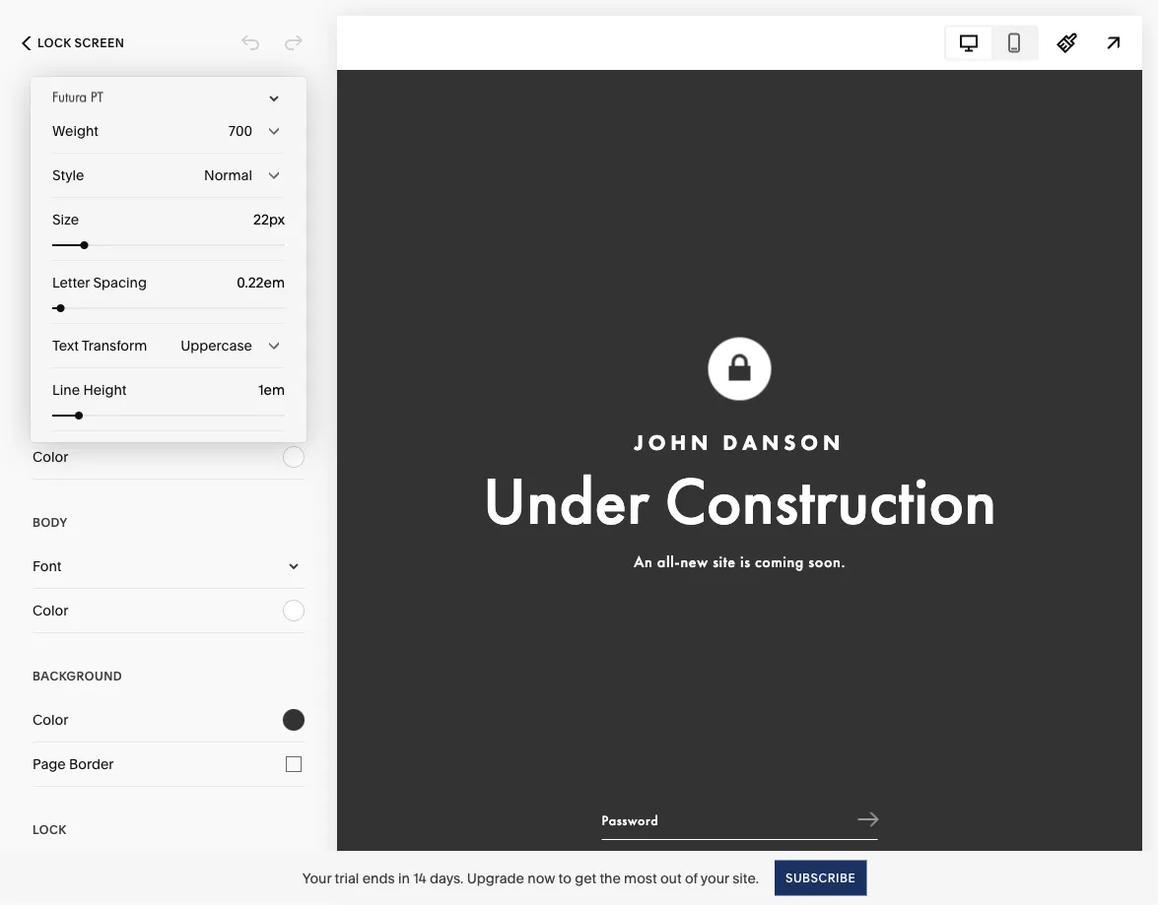 Task type: vqa. For each thing, say whether or not it's contained in the screenshot.
SEO Appearance link
no



Task type: locate. For each thing, give the bounding box(es) containing it.
font for headline
[[33, 405, 62, 421]]

1 font from the top
[[33, 251, 62, 268]]

2 font button from the top
[[33, 391, 305, 435]]

2 vertical spatial font
[[33, 558, 62, 575]]

1 font button from the top
[[33, 238, 305, 281]]

color
[[33, 295, 68, 312], [33, 449, 68, 466], [33, 603, 68, 619], [33, 712, 68, 729]]

color for branding
[[33, 295, 68, 312]]

font button for branding
[[33, 238, 305, 281]]

font up "letter"
[[33, 251, 62, 268]]

lock left screen
[[37, 36, 71, 50]]

border
[[69, 756, 114, 773]]

font down body
[[33, 558, 62, 575]]

color button for headline
[[33, 436, 305, 479]]

1 color button from the top
[[33, 282, 305, 325]]

color up page
[[33, 712, 68, 729]]

background
[[33, 670, 122, 684]]

Text Transform field
[[52, 324, 285, 368]]

spacing
[[93, 274, 147, 291]]

0 vertical spatial font
[[33, 251, 62, 268]]

height
[[83, 382, 127, 399]]

color button for branding
[[33, 282, 305, 325]]

font button
[[33, 238, 305, 281], [33, 391, 305, 435], [33, 545, 305, 588]]

1 vertical spatial font
[[33, 405, 62, 421]]

lock inside lock screen "button"
[[37, 36, 71, 50]]

font down line
[[33, 405, 62, 421]]

lock down page
[[33, 823, 67, 838]]

None range field
[[52, 241, 285, 249], [52, 305, 285, 312], [52, 412, 285, 420], [52, 241, 285, 249], [52, 305, 285, 312], [52, 412, 285, 420]]

color up body
[[33, 449, 68, 466]]

0 vertical spatial font button
[[33, 238, 305, 281]]

line height
[[52, 382, 127, 399]]

color button
[[33, 282, 305, 325], [33, 436, 305, 479], [33, 589, 305, 633], [33, 699, 305, 742]]

2 vertical spatial font button
[[33, 545, 305, 588]]

4 color button from the top
[[33, 699, 305, 742]]

lock
[[37, 36, 71, 50], [33, 823, 67, 838]]

0 vertical spatial lock
[[37, 36, 71, 50]]

font
[[33, 251, 62, 268], [33, 405, 62, 421], [33, 558, 62, 575]]

1 vertical spatial lock
[[33, 823, 67, 838]]

1 vertical spatial font button
[[33, 391, 305, 435]]

color up the background in the bottom left of the page
[[33, 603, 68, 619]]

site.
[[733, 870, 759, 887]]

font button for body
[[33, 545, 305, 588]]

modal dialog
[[31, 77, 307, 443]]

out
[[660, 870, 682, 887]]

Style field
[[52, 154, 285, 197]]

1 color from the top
[[33, 295, 68, 312]]

2 color button from the top
[[33, 436, 305, 479]]

tab list
[[946, 27, 1037, 59]]

3 font button from the top
[[33, 545, 305, 588]]

transform
[[82, 338, 147, 354]]

3 color from the top
[[33, 603, 68, 619]]

3 color button from the top
[[33, 589, 305, 633]]

line
[[52, 382, 80, 399]]

letter
[[52, 274, 90, 291]]

lock screen
[[37, 36, 124, 50]]

your
[[302, 870, 331, 887]]

to
[[558, 870, 571, 887]]

color down "letter"
[[33, 295, 68, 312]]

3 font from the top
[[33, 558, 62, 575]]

page border
[[33, 756, 114, 773]]

2 color from the top
[[33, 449, 68, 466]]

font for body
[[33, 558, 62, 575]]

screen
[[75, 36, 124, 50]]

14
[[413, 870, 426, 887]]

color for headline
[[33, 449, 68, 466]]

your
[[701, 870, 729, 887]]

2 font from the top
[[33, 405, 62, 421]]

None field
[[220, 209, 285, 231], [220, 272, 285, 294], [220, 379, 285, 401], [220, 209, 285, 231], [220, 272, 285, 294], [220, 379, 285, 401]]



Task type: describe. For each thing, give the bounding box(es) containing it.
most
[[624, 870, 657, 887]]

weight
[[52, 123, 98, 139]]

Weight field
[[52, 109, 285, 153]]

color for body
[[33, 603, 68, 619]]

letter spacing
[[52, 274, 147, 291]]

of
[[685, 870, 698, 887]]

body
[[33, 516, 68, 530]]

normal
[[204, 167, 252, 184]]

your trial ends in 14 days. upgrade now to get the most out of your site.
[[302, 870, 759, 887]]

get
[[575, 870, 596, 887]]

page
[[33, 756, 66, 773]]

uppercase
[[181, 338, 252, 354]]

color button for body
[[33, 589, 305, 633]]

days.
[[430, 870, 464, 887]]

branding
[[33, 208, 100, 223]]

style
[[52, 167, 84, 184]]

font preview image
[[31, 82, 269, 115]]

lock screen button
[[0, 22, 146, 65]]

the
[[600, 870, 621, 887]]

4 color from the top
[[33, 712, 68, 729]]

font button for headline
[[33, 391, 305, 435]]

trial
[[335, 870, 359, 887]]

in
[[398, 870, 410, 887]]

upgrade
[[467, 870, 524, 887]]

font for branding
[[33, 251, 62, 268]]

now
[[528, 870, 555, 887]]

ends
[[362, 870, 395, 887]]

text
[[52, 338, 79, 354]]

size
[[52, 211, 79, 228]]

700
[[229, 123, 252, 139]]

text transform
[[52, 338, 147, 354]]

styles
[[33, 86, 112, 119]]

lock for lock screen
[[37, 36, 71, 50]]

headline
[[33, 362, 96, 376]]

lock for lock
[[33, 823, 67, 838]]

Search text field
[[33, 129, 305, 172]]



